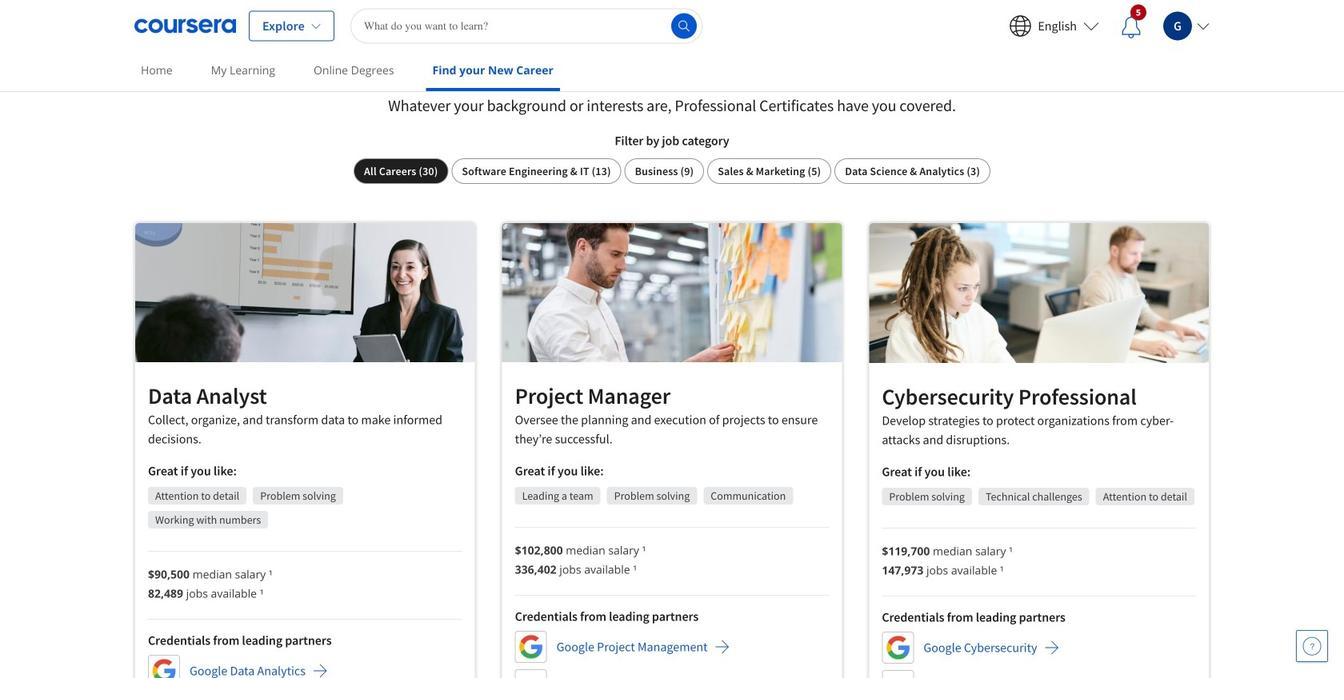 Task type: describe. For each thing, give the bounding box(es) containing it.
data analyst image
[[135, 223, 475, 363]]

coursera image
[[134, 13, 236, 39]]

project manager image
[[502, 223, 842, 362]]



Task type: vqa. For each thing, say whether or not it's contained in the screenshot.
Project Manager IMAGE
yes



Task type: locate. For each thing, give the bounding box(es) containing it.
None search field
[[350, 8, 702, 44]]

cybersecurity analyst image
[[869, 223, 1209, 363]]

None button
[[354, 158, 448, 184], [452, 158, 621, 184], [625, 158, 704, 184], [707, 158, 831, 184], [835, 158, 991, 184], [354, 158, 448, 184], [452, 158, 621, 184], [625, 158, 704, 184], [707, 158, 831, 184], [835, 158, 991, 184]]

option group
[[354, 158, 991, 184]]

help center image
[[1303, 637, 1322, 656]]

What do you want to learn? text field
[[350, 8, 702, 44]]



